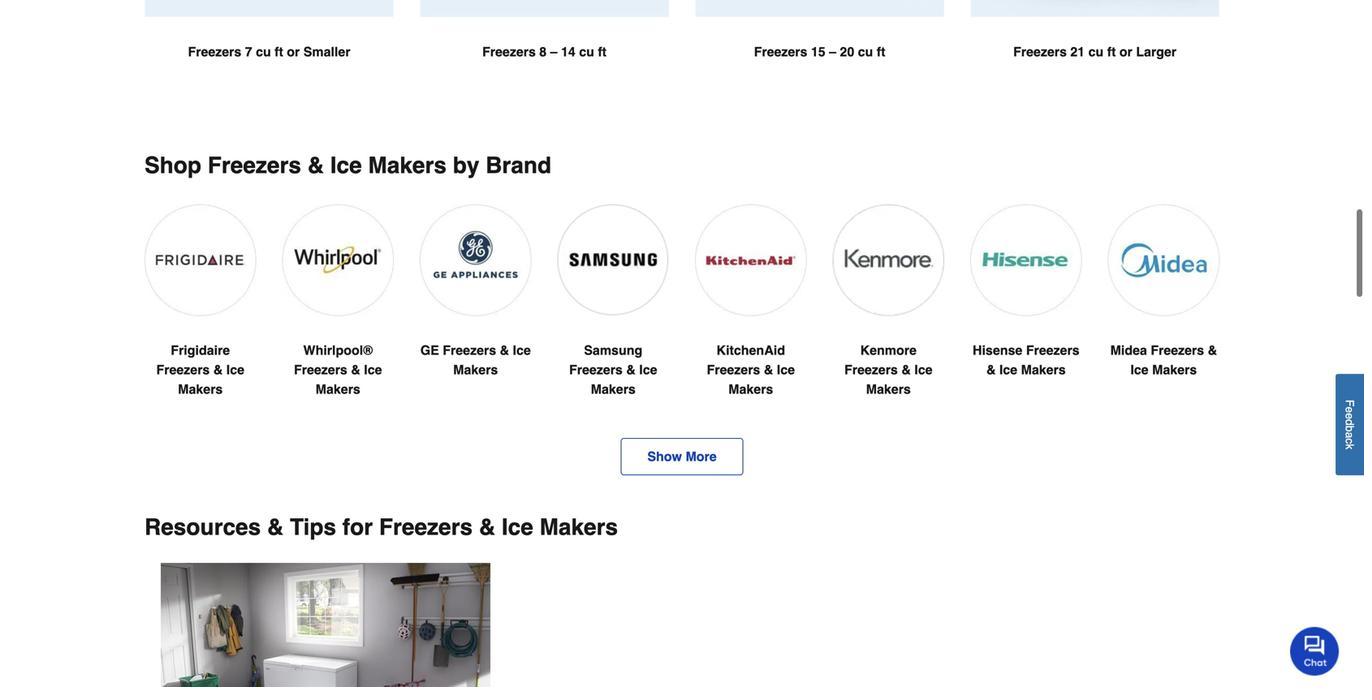 Task type: vqa. For each thing, say whether or not it's contained in the screenshot.
ICE
yes



Task type: locate. For each thing, give the bounding box(es) containing it.
& inside ge freezers & ice makers
[[500, 343, 509, 358]]

4 cu from the left
[[1089, 44, 1104, 59]]

& inside samsung freezers & ice makers
[[626, 362, 636, 377]]

kenmore logo. image
[[833, 205, 944, 316]]

makers
[[368, 153, 447, 179], [453, 362, 498, 377], [1021, 362, 1066, 377], [1152, 362, 1197, 377], [178, 382, 223, 397], [316, 382, 360, 397], [591, 382, 636, 397], [729, 382, 773, 397], [866, 382, 911, 397], [540, 515, 618, 541]]

makers inside 'midea freezers & ice makers'
[[1152, 362, 1197, 377]]

ice inside whirlpool® freezers & ice makers
[[364, 362, 382, 377]]

ice inside kitchenaid freezers & ice makers
[[777, 362, 795, 377]]

& inside kitchenaid freezers & ice makers
[[764, 362, 773, 377]]

midea
[[1110, 343, 1147, 358]]

or left "larger"
[[1120, 44, 1133, 59]]

f
[[1343, 400, 1356, 407]]

freezers inside kitchenaid freezers & ice makers
[[707, 362, 760, 377]]

ice for samsung
[[639, 362, 657, 377]]

3 ft from the left
[[877, 44, 885, 59]]

7
[[245, 44, 252, 59]]

cu right 14
[[579, 44, 594, 59]]

makers inside hisense freezers & ice makers
[[1021, 362, 1066, 377]]

cu right 20
[[858, 44, 873, 59]]

kenmore freezers & ice makers link
[[833, 205, 944, 438]]

shop
[[145, 153, 201, 179]]

cu right 7 at the top left of page
[[256, 44, 271, 59]]

ft right 21
[[1107, 44, 1116, 59]]

a white whirlpool chest freezer. image
[[695, 0, 944, 18]]

freezers inside freezers 21 cu ft or larger "link"
[[1013, 44, 1067, 59]]

3 cu from the left
[[858, 44, 873, 59]]

makers inside kitchenaid freezers & ice makers
[[729, 382, 773, 397]]

ice
[[330, 153, 362, 179], [513, 343, 531, 358], [226, 362, 244, 377], [364, 362, 382, 377], [639, 362, 657, 377], [777, 362, 795, 377], [915, 362, 933, 377], [999, 362, 1018, 377], [1131, 362, 1149, 377], [502, 515, 533, 541]]

samsung freezers & ice makers
[[569, 343, 657, 397]]

more
[[686, 449, 717, 464]]

or left smaller
[[287, 44, 300, 59]]

1 horizontal spatial –
[[829, 44, 836, 59]]

4 ft from the left
[[1107, 44, 1116, 59]]

ice inside frigidaire freezers & ice makers
[[226, 362, 244, 377]]

ge
[[420, 343, 439, 358]]

midea freezers & ice makers
[[1110, 343, 1217, 377]]

& for midea
[[1208, 343, 1217, 358]]

ice inside 'midea freezers & ice makers'
[[1131, 362, 1149, 377]]

frigidaire
[[171, 343, 230, 358]]

&
[[308, 153, 324, 179], [500, 343, 509, 358], [1208, 343, 1217, 358], [213, 362, 223, 377], [351, 362, 360, 377], [626, 362, 636, 377], [764, 362, 773, 377], [902, 362, 911, 377], [986, 362, 996, 377], [267, 515, 284, 541], [479, 515, 495, 541]]

b
[[1343, 426, 1356, 432]]

& inside 'midea freezers & ice makers'
[[1208, 343, 1217, 358]]

whirlpool® freezers & ice makers
[[294, 343, 382, 397]]

freezers 15 – 20 cu ft
[[754, 44, 885, 59]]

kenmore
[[860, 343, 917, 358]]

whirlpool logo. image
[[282, 205, 394, 316]]

ice inside hisense freezers & ice makers
[[999, 362, 1018, 377]]

freezers 8 – 14 cu ft
[[482, 44, 607, 59]]

& inside kenmore freezers & ice makers
[[902, 362, 911, 377]]

smaller
[[303, 44, 350, 59]]

or
[[287, 44, 300, 59], [1120, 44, 1133, 59]]

makers inside samsung freezers & ice makers
[[591, 382, 636, 397]]

samsung
[[584, 343, 643, 358]]

1 e from the top
[[1343, 407, 1356, 414]]

kitchenaid freezers & ice makers
[[707, 343, 795, 397]]

ice for ge
[[513, 343, 531, 358]]

& inside frigidaire freezers & ice makers
[[213, 362, 223, 377]]

makers for midea freezers & ice makers
[[1152, 362, 1197, 377]]

freezers 7 cu ft or smaller
[[188, 44, 350, 59]]

resources & tips for freezers & ice makers
[[145, 515, 618, 541]]

2 ft from the left
[[598, 44, 607, 59]]

– inside "link"
[[550, 44, 557, 59]]

frigidaire logo. image
[[145, 205, 256, 316]]

ice for midea
[[1131, 362, 1149, 377]]

e up b
[[1343, 414, 1356, 420]]

freezers inside samsung freezers & ice makers
[[569, 362, 623, 377]]

makers inside ge freezers & ice makers
[[453, 362, 498, 377]]

f e e d b a c k button
[[1336, 374, 1364, 476]]

or inside "link"
[[1120, 44, 1133, 59]]

ge freezers & ice makers link
[[420, 205, 531, 419]]

e
[[1343, 407, 1356, 414], [1343, 414, 1356, 420]]

cu right 21
[[1089, 44, 1104, 59]]

ft right 7 at the top left of page
[[275, 44, 283, 59]]

–
[[550, 44, 557, 59], [829, 44, 836, 59]]

ft inside "link"
[[598, 44, 607, 59]]

2 – from the left
[[829, 44, 836, 59]]

21
[[1070, 44, 1085, 59]]

1 horizontal spatial or
[[1120, 44, 1133, 59]]

ft right 14
[[598, 44, 607, 59]]

& for ge
[[500, 343, 509, 358]]

2 or from the left
[[1120, 44, 1133, 59]]

makers for whirlpool® freezers & ice makers
[[316, 382, 360, 397]]

hisense logo. image
[[970, 205, 1082, 316]]

– for 14
[[550, 44, 557, 59]]

show
[[647, 449, 682, 464]]

makers inside whirlpool® freezers & ice makers
[[316, 382, 360, 397]]

or for larger
[[1120, 44, 1133, 59]]

hisense
[[973, 343, 1023, 358]]

cu inside "link"
[[1089, 44, 1104, 59]]

ft
[[275, 44, 283, 59], [598, 44, 607, 59], [877, 44, 885, 59], [1107, 44, 1116, 59]]

1 or from the left
[[287, 44, 300, 59]]

tips
[[290, 515, 336, 541]]

freezers
[[188, 44, 241, 59], [482, 44, 536, 59], [754, 44, 807, 59], [1013, 44, 1067, 59], [208, 153, 301, 179], [443, 343, 496, 358], [1026, 343, 1080, 358], [1151, 343, 1204, 358], [156, 362, 210, 377], [294, 362, 347, 377], [569, 362, 623, 377], [707, 362, 760, 377], [844, 362, 898, 377], [379, 515, 473, 541]]

or for smaller
[[287, 44, 300, 59]]

f e e d b a c k
[[1343, 400, 1356, 450]]

freezers 7 cu ft or smaller link
[[145, 0, 394, 101]]

1 – from the left
[[550, 44, 557, 59]]

makers inside kenmore freezers & ice makers
[[866, 382, 911, 397]]

– right 8
[[550, 44, 557, 59]]

makers for frigidaire freezers & ice makers
[[178, 382, 223, 397]]

ice for kitchenaid
[[777, 362, 795, 377]]

makers for shop freezers & ice makers by brand
[[368, 153, 447, 179]]

a garage with toys, garden tools and a white chest freezer. image
[[161, 563, 490, 688]]

samsung logo. image
[[557, 205, 669, 316]]

freezers inside freezers 7 cu ft or smaller link
[[188, 44, 241, 59]]

2 cu from the left
[[579, 44, 594, 59]]

larger
[[1136, 44, 1177, 59]]

e up the d on the bottom right of the page
[[1343, 407, 1356, 414]]

makers for kitchenaid freezers & ice makers
[[729, 382, 773, 397]]

freezers inside hisense freezers & ice makers
[[1026, 343, 1080, 358]]

ice inside ge freezers & ice makers
[[513, 343, 531, 358]]

& inside whirlpool® freezers & ice makers
[[351, 362, 360, 377]]

ice inside kenmore freezers & ice makers
[[915, 362, 933, 377]]

0 horizontal spatial –
[[550, 44, 557, 59]]

makers inside frigidaire freezers & ice makers
[[178, 382, 223, 397]]

ice inside samsung freezers & ice makers
[[639, 362, 657, 377]]

– for 20
[[829, 44, 836, 59]]

resources
[[145, 515, 261, 541]]

kitchenaid logo. image
[[695, 205, 807, 316]]

freezers 21 cu ft or larger
[[1013, 44, 1177, 59]]

& for whirlpool®
[[351, 362, 360, 377]]

ice for kenmore
[[915, 362, 933, 377]]

– left 20
[[829, 44, 836, 59]]

cu
[[256, 44, 271, 59], [579, 44, 594, 59], [858, 44, 873, 59], [1089, 44, 1104, 59]]

& for frigidaire
[[213, 362, 223, 377]]

0 horizontal spatial or
[[287, 44, 300, 59]]

makers for kenmore freezers & ice makers
[[866, 382, 911, 397]]

& inside hisense freezers & ice makers
[[986, 362, 996, 377]]

ft right 20
[[877, 44, 885, 59]]



Task type: describe. For each thing, give the bounding box(es) containing it.
ice for frigidaire
[[226, 362, 244, 377]]

& for kenmore
[[902, 362, 911, 377]]

for
[[343, 515, 373, 541]]

midea freezers & ice makers link
[[1108, 205, 1220, 419]]

shop freezers & ice makers by brand
[[145, 153, 551, 179]]

show more
[[647, 449, 717, 464]]

hisense freezers & ice makers
[[973, 343, 1080, 377]]

freezers inside kenmore freezers & ice makers
[[844, 362, 898, 377]]

freezers inside whirlpool® freezers & ice makers
[[294, 362, 347, 377]]

frigidaire freezers & ice makers link
[[145, 205, 256, 438]]

& for samsung
[[626, 362, 636, 377]]

ice for shop
[[330, 153, 362, 179]]

20
[[840, 44, 854, 59]]

a small white chest freezer. image
[[145, 0, 394, 18]]

chat invite button image
[[1290, 627, 1340, 676]]

k
[[1343, 444, 1356, 450]]

freezers inside 'midea freezers & ice makers'
[[1151, 343, 1204, 358]]

freezers inside 'freezers 8 – 14 cu ft' "link"
[[482, 44, 536, 59]]

kitchenaid
[[717, 343, 785, 358]]

14
[[561, 44, 576, 59]]

g e logo. image
[[420, 205, 531, 316]]

15
[[811, 44, 826, 59]]

kenmore freezers & ice makers
[[844, 343, 933, 397]]

makers for hisense freezers & ice makers
[[1021, 362, 1066, 377]]

ft inside "link"
[[1107, 44, 1116, 59]]

& for hisense
[[986, 362, 996, 377]]

freezers 21 cu ft or larger link
[[970, 0, 1220, 101]]

2 e from the top
[[1343, 414, 1356, 420]]

freezers 8 – 14 cu ft link
[[420, 0, 669, 101]]

freezers 15 – 20 cu ft link
[[695, 0, 944, 101]]

freezers inside ge freezers & ice makers
[[443, 343, 496, 358]]

d
[[1343, 420, 1356, 426]]

a white koolmore chest freezer. image
[[970, 0, 1220, 18]]

by
[[453, 153, 479, 179]]

c
[[1343, 439, 1356, 444]]

whirlpool® freezers & ice makers link
[[282, 205, 394, 438]]

midea logo. image
[[1108, 205, 1220, 316]]

kitchenaid freezers & ice makers link
[[695, 205, 807, 438]]

samsung freezers & ice makers link
[[557, 205, 669, 438]]

& for shop
[[308, 153, 324, 179]]

cu inside "link"
[[579, 44, 594, 59]]

makers for samsung freezers & ice makers
[[591, 382, 636, 397]]

ice for hisense
[[999, 362, 1018, 377]]

freezers inside 'freezers 15 – 20 cu ft' link
[[754, 44, 807, 59]]

ice for whirlpool®
[[364, 362, 382, 377]]

brand
[[486, 153, 551, 179]]

makers for ge freezers & ice makers
[[453, 362, 498, 377]]

show more button
[[621, 438, 744, 476]]

hisense freezers & ice makers link
[[970, 205, 1082, 419]]

whirlpool®
[[303, 343, 373, 358]]

1 cu from the left
[[256, 44, 271, 59]]

frigidaire freezers & ice makers
[[156, 343, 244, 397]]

freezers inside frigidaire freezers & ice makers
[[156, 362, 210, 377]]

a
[[1343, 432, 1356, 439]]

& for kitchenaid
[[764, 362, 773, 377]]

ge freezers & ice makers
[[420, 343, 531, 377]]

1 ft from the left
[[275, 44, 283, 59]]

8
[[539, 44, 547, 59]]



